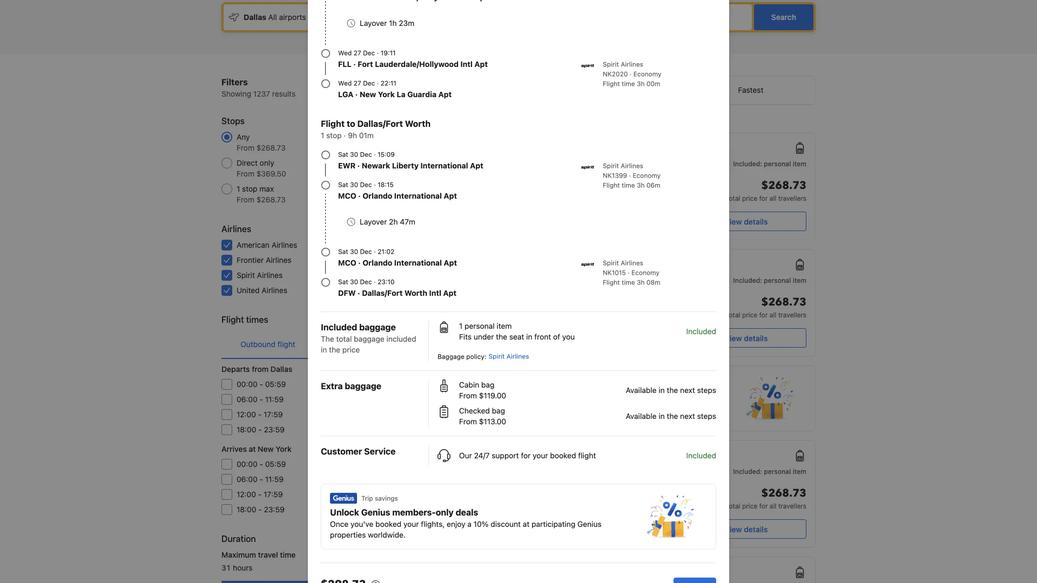 Task type: vqa. For each thing, say whether or not it's contained in the screenshot.
ord
no



Task type: locate. For each thing, give the bounding box(es) containing it.
airlines up 11:05
[[456, 482, 479, 489]]

2 orlando from the top
[[363, 259, 393, 268]]

3 view from the top
[[725, 525, 742, 534]]

orlando inside sat 30 dec · 21:02 mco · orlando international apt
[[363, 259, 393, 268]]

participating
[[640, 402, 684, 411], [532, 520, 576, 529]]

spirit airlines link
[[489, 353, 529, 360]]

new
[[360, 90, 376, 99], [258, 445, 274, 454]]

spirit airlines image
[[582, 59, 595, 72]]

0 vertical spatial only
[[260, 159, 274, 168]]

. up the 'under'
[[489, 319, 491, 327]]

2 steps from the top
[[698, 412, 717, 421]]

time inside spirit airlines nk1015 · economy flight time 3h 08m
[[622, 279, 635, 286]]

details
[[744, 217, 768, 226], [744, 334, 768, 343], [744, 525, 768, 534]]

11:59 down the arrives at new york
[[265, 475, 284, 484]]

23:10
[[378, 278, 395, 286], [645, 309, 669, 319], [645, 500, 669, 510]]

17:59 up the arrives at new york
[[264, 410, 283, 419]]

30 inside sat 30 dec · 23:10 dfw · dallas/fort worth intl apt
[[350, 278, 358, 286]]

details for 19:04
[[744, 334, 768, 343]]

under
[[474, 333, 494, 342]]

1 vertical spatial enjoy
[[447, 520, 466, 529]]

427
[[394, 286, 408, 295]]

ewr down 11:05
[[473, 513, 487, 520]]

2 spirit airlines image from the top
[[582, 258, 595, 271]]

spirit up nk2020
[[603, 61, 619, 68]]

1 vertical spatial layover
[[360, 218, 387, 226]]

airlines down seat
[[507, 353, 529, 360]]

0 vertical spatial details
[[744, 217, 768, 226]]

flight down nk1399
[[603, 182, 620, 189]]

dec inside sat 30 dec · 18:15 mco · orlando international apt
[[360, 181, 372, 189]]

0 horizontal spatial you've
[[351, 520, 374, 529]]

3h
[[637, 80, 645, 88], [637, 182, 645, 189], [637, 279, 645, 286]]

3 sat from the top
[[338, 248, 348, 256]]

flight
[[603, 80, 620, 88], [321, 119, 345, 129], [603, 182, 620, 189], [603, 279, 620, 286], [222, 315, 244, 325]]

0 vertical spatial $268.73 total price for all travellers
[[726, 178, 807, 202]]

3 all from the top
[[770, 503, 777, 510]]

1 vertical spatial mco
[[338, 259, 357, 268]]

spirit up united
[[237, 271, 255, 280]]

available in the next steps
[[626, 386, 717, 395], [626, 412, 717, 421]]

2 18:00 - 23:59 from the top
[[237, 506, 285, 515]]

1 included: from the top
[[734, 160, 763, 168]]

bag for cabin bag
[[482, 381, 495, 390]]

from inside checked bag from $113.00
[[459, 418, 477, 426]]

2 details from the top
[[744, 334, 768, 343]]

05:59 for new
[[265, 460, 286, 469]]

1 05:59 from the top
[[265, 380, 286, 389]]

1 inside the 1 stop max from $268.73
[[237, 185, 240, 193]]

1 horizontal spatial worldwide.
[[476, 413, 514, 422]]

30 inside sat 30 dec · 21:02 mco · orlando international apt
[[350, 248, 358, 256]]

time for fort lauderdale/hollywood intl apt
[[622, 80, 635, 88]]

time inside maximum travel time 31 hours
[[280, 551, 296, 560]]

0 horizontal spatial trip
[[362, 495, 373, 503]]

fits
[[459, 333, 472, 342]]

sat inside sat 30 dec · 21:02 mco · orlando international apt
[[338, 248, 348, 256]]

orlando inside sat 30 dec · 18:15 mco · orlando international apt
[[363, 192, 393, 201]]

2 vertical spatial booked
[[376, 520, 402, 529]]

1 wed from the top
[[338, 49, 352, 57]]

apt inside the wed 27 dec · 22:11 lga · new york la guardia apt
[[439, 90, 452, 99]]

wed down fll
[[338, 79, 352, 87]]

1 next from the top
[[681, 386, 695, 395]]

1 vertical spatial 3h
[[637, 182, 645, 189]]

2 12:00 - 17:59 from the top
[[237, 490, 283, 499]]

1 vertical spatial total
[[726, 311, 741, 319]]

2 vertical spatial international
[[394, 259, 442, 268]]

spirit airlines image for newark liberty international apt
[[582, 161, 595, 174]]

. for 19:04
[[643, 270, 645, 278]]

dfw inside sat 30 dec · 23:10 dfw · dallas/fort worth intl apt
[[338, 289, 356, 298]]

0 vertical spatial next
[[681, 386, 695, 395]]

sat for sat 30 dec · 21:02 mco · orlando international apt
[[338, 248, 348, 256]]

discount
[[599, 402, 629, 411], [491, 520, 521, 529]]

0 vertical spatial total
[[726, 195, 741, 202]]

7h 13m
[[561, 451, 583, 458]]

international for sat 30 dec · 18:15 mco · orlando international apt
[[394, 192, 442, 201]]

ewr up the 'under'
[[473, 322, 487, 329]]

17:59 down the arrives at new york
[[264, 490, 283, 499]]

economy inside spirit airlines nk1015 · economy flight time 3h 08m
[[632, 269, 660, 277]]

12:00 - 17:59 down the arrives at new york
[[237, 490, 283, 499]]

spirit airlines image left nk1015
[[582, 258, 595, 271]]

next for from $113.00
[[681, 412, 695, 421]]

flight right return
[[365, 340, 383, 349]]

0 vertical spatial 12:00 - 17:59
[[237, 410, 283, 419]]

0 vertical spatial worth
[[405, 119, 431, 129]]

2 23:59 from the top
[[264, 506, 285, 515]]

bag inside checked bag from $113.00
[[492, 407, 505, 416]]

0 vertical spatial properties
[[438, 413, 474, 422]]

layover left 1h
[[360, 19, 387, 28]]

1 vertical spatial properties
[[330, 531, 366, 540]]

0 vertical spatial view details button
[[686, 212, 807, 231]]

york down 22:11
[[378, 90, 395, 99]]

1 horizontal spatial tab list
[[430, 76, 816, 105]]

dec inside sat 30 dec · 21:02 mco · orlando international apt
[[360, 248, 372, 256]]

2 06:00 - 11:59 from the top
[[237, 475, 284, 484]]

0 vertical spatial discount
[[599, 402, 629, 411]]

3 included: from the top
[[734, 468, 763, 476]]

1 horizontal spatial members-
[[501, 389, 544, 400]]

2 total from the top
[[726, 311, 741, 319]]

dfw
[[473, 156, 488, 163], [338, 289, 356, 298]]

the inside included baggage the total baggage included in the price
[[329, 346, 340, 355]]

1 vertical spatial 11:59
[[265, 475, 284, 484]]

0 horizontal spatial intl
[[429, 289, 442, 298]]

27 down 19:04
[[647, 272, 655, 280]]

. for 15:09
[[489, 319, 491, 327]]

at
[[631, 402, 638, 411], [249, 445, 256, 454], [523, 520, 530, 529]]

spirit airlines image left nk1399
[[582, 161, 595, 174]]

united
[[237, 286, 260, 295]]

1 horizontal spatial participating
[[640, 402, 684, 411]]

flight for newark liberty international apt
[[603, 182, 620, 189]]

0 vertical spatial orlando
[[363, 192, 393, 201]]

airlines inside spirit airlines nk2020 · economy flight time 3h 00m
[[621, 61, 644, 68]]

next
[[681, 386, 695, 395], [681, 412, 695, 421]]

3h inside spirit airlines nk2020 · economy flight time 3h 00m
[[637, 80, 645, 88]]

. inside 19:04 lga . 27 dec
[[643, 270, 645, 278]]

airlines down american airlines
[[266, 256, 292, 265]]

3 travellers from the top
[[779, 503, 807, 510]]

$268.73 total price for all travellers
[[726, 178, 807, 202], [726, 295, 807, 319], [726, 486, 807, 510]]

· inside flight to dallas/fort worth 1 stop · 9h 01m
[[344, 131, 346, 140]]

all for 7h 13m
[[770, 503, 777, 510]]

0 vertical spatial view details
[[725, 217, 768, 226]]

flight left to
[[321, 119, 345, 129]]

27 inside the wed 27 dec · 22:11 lga · new york la guardia apt
[[354, 79, 361, 87]]

2 horizontal spatial your
[[533, 452, 548, 460]]

bag up $113.00 at the bottom left of page
[[492, 407, 505, 416]]

0 horizontal spatial your
[[404, 520, 419, 529]]

airlines down frontier airlines
[[257, 271, 283, 280]]

trip savings up $119.00
[[470, 377, 506, 384]]

0 vertical spatial 00:00
[[237, 380, 258, 389]]

members-
[[501, 389, 544, 400], [393, 508, 436, 518]]

ewr left newark
[[338, 161, 356, 170]]

spirit right 143
[[438, 482, 454, 489]]

wed for lga
[[338, 79, 352, 87]]

2 05:59 from the top
[[265, 460, 286, 469]]

0 vertical spatial 15:09
[[378, 151, 395, 158]]

2 included: personal item from the top
[[734, 277, 807, 284]]

00:00
[[237, 380, 258, 389], [237, 460, 258, 469]]

1 vertical spatial steps
[[698, 412, 717, 421]]

your right checked bag from $113.00
[[512, 402, 527, 411]]

from inside the direct only from $369.50
[[237, 169, 255, 178]]

new down fort on the left top of the page
[[360, 90, 376, 99]]

all for 19:04
[[770, 311, 777, 319]]

1 vertical spatial intl
[[429, 289, 442, 298]]

only
[[260, 159, 274, 168], [544, 389, 562, 400], [436, 508, 454, 518]]

0 vertical spatial members-
[[501, 389, 544, 400]]

dfw down the prices may change if there are on the top of the page
[[473, 156, 488, 163]]

in
[[527, 333, 533, 342], [321, 346, 327, 355], [659, 386, 665, 395], [659, 412, 665, 421]]

spirit up nk1399
[[603, 162, 619, 170]]

economy up 06m
[[633, 172, 661, 179]]

1 steps from the top
[[698, 386, 717, 395]]

00m
[[647, 80, 661, 88]]

spirit inside baggage policy: spirit airlines
[[489, 353, 505, 360]]

1 vertical spatial economy
[[633, 172, 661, 179]]

1 vertical spatial members-
[[393, 508, 436, 518]]

departs
[[222, 365, 250, 374]]

2 vertical spatial included:
[[734, 468, 763, 476]]

1 00:00 - 05:59 from the top
[[237, 380, 286, 389]]

flight for return flight
[[365, 340, 383, 349]]

1 horizontal spatial a
[[576, 402, 580, 411]]

0 vertical spatial .
[[643, 270, 645, 278]]

18:00 up the arrives at new york
[[237, 426, 256, 435]]

2 12:00 from the top
[[237, 490, 256, 499]]

frontier
[[237, 256, 264, 265]]

11:59 down dallas
[[265, 395, 284, 404]]

economy for fort lauderdale/hollywood intl apt
[[634, 70, 662, 78]]

from inside any from $268.73
[[237, 143, 255, 152]]

sat 30 dec · 21:02 mco · orlando international apt
[[338, 248, 457, 268]]

from
[[252, 365, 269, 374]]

2 wed from the top
[[338, 79, 352, 87]]

spirit airlines image
[[582, 161, 595, 174], [582, 258, 595, 271]]

06m
[[647, 182, 661, 189]]

flight inside 'button'
[[365, 340, 383, 349]]

tab list containing outbound flight
[[222, 331, 408, 360]]

baggage for included
[[359, 322, 396, 333]]

18:00 - 23:59 for at
[[237, 506, 285, 515]]

1 mco from the top
[[338, 192, 357, 201]]

0 vertical spatial 12:00
[[237, 410, 256, 419]]

2 sat from the top
[[338, 181, 348, 189]]

stop inside the 1 stop max from $268.73
[[242, 185, 258, 193]]

flight up dallas
[[278, 340, 295, 349]]

dallas/fort
[[358, 119, 403, 129], [362, 289, 403, 298]]

3 view details button from the top
[[686, 520, 807, 539]]

1 vertical spatial unlock
[[330, 508, 359, 518]]

1 vertical spatial 00:00
[[237, 460, 258, 469]]

30 for sat 30 dec · 15:09 ewr · newark liberty international apt
[[350, 151, 358, 158]]

01m up you
[[569, 309, 582, 316]]

times
[[246, 315, 268, 325]]

2 next from the top
[[681, 412, 695, 421]]

1 horizontal spatial at
[[523, 520, 530, 529]]

view details
[[725, 217, 768, 226], [725, 334, 768, 343], [725, 525, 768, 534]]

cabin bag from $119.00
[[459, 381, 506, 400]]

18:00 - 23:59 up the arrives at new york
[[237, 426, 285, 435]]

2h
[[389, 218, 398, 226]]

1 for 1 personal item fits under the seat in front of you
[[459, 322, 463, 331]]

9h up you
[[559, 309, 567, 316]]

price inside included baggage the total baggage included in the price
[[343, 346, 360, 355]]

3 total from the top
[[726, 503, 741, 510]]

airlines up frontier airlines
[[272, 241, 297, 250]]

1 available in the next steps from the top
[[626, 386, 717, 395]]

9h
[[348, 131, 357, 140], [560, 259, 568, 267], [559, 309, 567, 316]]

international for sat 30 dec · 21:02 mco · orlando international apt
[[394, 259, 442, 268]]

time right travel
[[280, 551, 296, 560]]

genius image
[[438, 375, 465, 386], [438, 375, 465, 386], [746, 377, 794, 420], [330, 493, 357, 504], [330, 493, 357, 504], [647, 496, 694, 539]]

2 travellers from the top
[[779, 311, 807, 319]]

1 horizontal spatial once
[[438, 402, 457, 411]]

1 vertical spatial savings
[[375, 495, 398, 503]]

30 inside sat 30 dec · 18:15 mco · orlando international apt
[[350, 181, 358, 189]]

spirit right policy:
[[489, 353, 505, 360]]

3 3h from the top
[[637, 279, 645, 286]]

00:00 down the arrives at new york
[[237, 460, 258, 469]]

4 sat from the top
[[338, 278, 348, 286]]

orlando
[[363, 192, 393, 201], [363, 259, 393, 268]]

18:00 - 23:59 for from
[[237, 426, 285, 435]]

0 vertical spatial 3h
[[637, 80, 645, 88]]

total
[[726, 195, 741, 202], [726, 311, 741, 319], [726, 503, 741, 510]]

30
[[350, 151, 358, 158], [350, 181, 358, 189], [350, 248, 358, 256], [350, 278, 358, 286], [493, 322, 501, 329], [647, 513, 655, 520]]

1 vertical spatial 06:00
[[237, 475, 258, 484]]

1 travellers from the top
[[779, 195, 807, 202]]

spirit up the baggage at the left bottom of page
[[438, 339, 454, 347]]

sat inside sat 30 dec · 18:15 mco · orlando international apt
[[338, 181, 348, 189]]

included: for 19:04
[[734, 277, 763, 284]]

1 23:59 from the top
[[264, 426, 285, 435]]

1 vertical spatial once
[[330, 520, 349, 529]]

10% up 13m
[[582, 402, 597, 411]]

00:00 - 05:59 for from
[[237, 380, 286, 389]]

all
[[770, 195, 777, 202], [770, 311, 777, 319], [770, 503, 777, 510]]

from down the cabin
[[459, 392, 477, 400]]

2 view from the top
[[725, 334, 742, 343]]

spirit up nk1015
[[603, 259, 619, 267]]

18:00 - 23:59 up duration
[[237, 506, 285, 515]]

sat for sat 30 dec · 18:15 mco · orlando international apt
[[338, 181, 348, 189]]

layover left 2h
[[360, 218, 387, 226]]

.
[[643, 270, 645, 278], [489, 319, 491, 327]]

23:59
[[264, 426, 285, 435], [264, 506, 285, 515]]

0 vertical spatial at
[[631, 402, 638, 411]]

30 for 23:10 30 dec
[[647, 513, 655, 520]]

dfw up total
[[338, 289, 356, 298]]

0 vertical spatial available
[[626, 386, 657, 395]]

from
[[237, 143, 255, 152], [237, 169, 255, 178], [237, 195, 255, 204], [459, 392, 477, 400], [459, 418, 477, 426]]

1 vertical spatial 12:00
[[237, 490, 256, 499]]

0 vertical spatial available in the next steps
[[626, 386, 717, 395]]

1 stop max from $268.73
[[237, 185, 286, 204]]

1 vertical spatial 18:00 - 23:59
[[237, 506, 285, 515]]

12:00 up duration
[[237, 490, 256, 499]]

the
[[496, 333, 508, 342], [329, 346, 340, 355], [667, 386, 678, 395], [667, 412, 678, 421]]

1 vertical spatial view
[[725, 334, 742, 343]]

3h left 06m
[[637, 182, 645, 189]]

worldwide. down $119.00
[[476, 413, 514, 422]]

30 for sat 30 dec · 18:15 mco · orlando international apt
[[350, 181, 358, 189]]

01m inside flight to dallas/fort worth 1 stop · 9h 01m
[[359, 131, 374, 140]]

york right arrives
[[276, 445, 292, 454]]

dec inside 23:10 30 dec
[[656, 513, 669, 520]]

18:00 for departs
[[237, 426, 256, 435]]

1 00:00 from the top
[[237, 380, 258, 389]]

00:00 down the departs from dallas
[[237, 380, 258, 389]]

bag
[[482, 381, 495, 390], [492, 407, 505, 416]]

view details button
[[686, 212, 807, 231], [686, 329, 807, 348], [686, 520, 807, 539]]

prices may change if there are
[[429, 115, 524, 123]]

time down nk1399
[[622, 182, 635, 189]]

. down 19:04
[[643, 270, 645, 278]]

trip
[[470, 377, 481, 384], [362, 495, 373, 503]]

spirit airlines up the baggage at the left bottom of page
[[438, 339, 479, 347]]

stop inside flight to dallas/fort worth 1 stop · 9h 01m
[[327, 131, 342, 140]]

23:59 up the arrives at new york
[[264, 426, 285, 435]]

0 vertical spatial 23:10
[[378, 278, 395, 286]]

1 spirit airlines image from the top
[[582, 161, 595, 174]]

1
[[321, 131, 324, 140], [237, 185, 240, 193], [459, 322, 463, 331], [561, 515, 564, 522]]

from down any
[[237, 143, 255, 152]]

maximum
[[222, 551, 256, 560]]

members- down 402
[[393, 508, 436, 518]]

1 vertical spatial 01m
[[569, 309, 582, 316]]

dec
[[363, 49, 375, 57], [363, 79, 375, 87], [360, 151, 372, 158], [360, 181, 372, 189], [360, 248, 372, 256], [656, 272, 669, 280], [360, 278, 372, 286], [503, 322, 515, 329], [656, 513, 669, 520]]

143
[[395, 475, 408, 484]]

0 horizontal spatial only
[[260, 159, 274, 168]]

18:00 up duration
[[237, 506, 256, 515]]

direct only from $369.50
[[237, 159, 286, 178]]

3h inside spirit airlines nk1399 · economy flight time 3h 06m
[[637, 182, 645, 189]]

$268.73 inside the 1 stop max from $268.73
[[257, 195, 286, 204]]

policy:
[[467, 353, 487, 361]]

2 available from the top
[[626, 412, 657, 421]]

apt
[[475, 60, 488, 69], [439, 90, 452, 99], [470, 161, 484, 170], [444, 192, 457, 201], [444, 259, 457, 268], [443, 289, 457, 298]]

3h for newark liberty international apt
[[637, 182, 645, 189]]

included: personal item for 19:04
[[734, 277, 807, 284]]

maximum travel time 31 hours
[[222, 551, 296, 573]]

1 06:00 from the top
[[237, 395, 258, 404]]

baggage right total
[[354, 335, 385, 344]]

for
[[760, 195, 768, 202], [760, 311, 768, 319], [521, 452, 531, 460], [760, 503, 768, 510]]

worth down the "351"
[[405, 289, 428, 298]]

trip left 402
[[362, 495, 373, 503]]

view details button for 7h 13m
[[686, 520, 807, 539]]

0 horizontal spatial worldwide.
[[368, 531, 406, 540]]

15:09 inside 15:09 ewr . 30 dec
[[473, 309, 497, 319]]

0 vertical spatial trip
[[470, 377, 481, 384]]

new right arrives
[[258, 445, 274, 454]]

1 included: personal item from the top
[[734, 160, 807, 168]]

2 00:00 - 05:59 from the top
[[237, 460, 286, 469]]

0 vertical spatial dfw
[[473, 156, 488, 163]]

time inside spirit airlines nk2020 · economy flight time 3h 00m
[[622, 80, 635, 88]]

view
[[725, 217, 742, 226], [725, 334, 742, 343], [725, 525, 742, 534]]

orlando for sat 30 dec · 21:02 mco · orlando international apt
[[363, 259, 393, 268]]

2 00:00 from the top
[[237, 460, 258, 469]]

layover 1h 23m
[[360, 19, 415, 28]]

3 $268.73 total price for all travellers from the top
[[726, 486, 807, 510]]

9h left 07m
[[560, 259, 568, 267]]

worth
[[405, 119, 431, 129], [405, 289, 428, 298]]

1237
[[253, 89, 270, 98]]

1 12:00 - 17:59 from the top
[[237, 410, 283, 419]]

23:10 for 23:10 30 dec
[[645, 500, 669, 510]]

time down nk2020
[[622, 80, 635, 88]]

dec inside wed 27 dec · 19:11 fll · fort lauderdale/hollywood intl apt
[[363, 49, 375, 57]]

1 view details from the top
[[725, 217, 768, 226]]

dec inside 15:09 ewr . 30 dec
[[503, 322, 515, 329]]

2 vertical spatial details
[[744, 525, 768, 534]]

2 3h from the top
[[637, 182, 645, 189]]

international
[[421, 161, 468, 170], [394, 192, 442, 201], [394, 259, 442, 268]]

sat inside the sat 30 dec · 15:09 ewr · newark liberty international apt
[[338, 151, 348, 158]]

duration
[[222, 534, 256, 545]]

flight down nk2020
[[603, 80, 620, 88]]

1 available from the top
[[626, 386, 657, 395]]

2 available in the next steps from the top
[[626, 412, 717, 421]]

30 inside the sat 30 dec · 15:09 ewr · newark liberty international apt
[[350, 151, 358, 158]]

2 vertical spatial stop
[[566, 515, 580, 522]]

orlando down "21:02"
[[363, 259, 393, 268]]

worth inside sat 30 dec · 23:10 dfw · dallas/fort worth intl apt
[[405, 289, 428, 298]]

price
[[743, 195, 758, 202], [743, 311, 758, 319], [343, 346, 360, 355], [743, 503, 758, 510]]

dallas/fort right to
[[358, 119, 403, 129]]

from for direct only
[[237, 169, 255, 178]]

0 vertical spatial stop
[[327, 131, 342, 140]]

27 inside wed 27 dec · 19:11 fll · fort lauderdale/hollywood intl apt
[[354, 49, 361, 57]]

time inside spirit airlines nk1399 · economy flight time 3h 06m
[[622, 182, 635, 189]]

economy inside spirit airlines nk1399 · economy flight time 3h 06m
[[633, 172, 661, 179]]

1 orlando from the top
[[363, 192, 393, 201]]

1 vertical spatial lga
[[629, 156, 641, 163]]

27 up fort on the left top of the page
[[354, 49, 361, 57]]

from down checked
[[459, 418, 477, 426]]

0 vertical spatial unlock
[[438, 389, 467, 400]]

1 layover from the top
[[360, 19, 387, 28]]

23:59 up travel
[[264, 506, 285, 515]]

19:04
[[644, 260, 669, 270]]

0 vertical spatial included:
[[734, 160, 763, 168]]

06:00 - 11:59 down 'from'
[[237, 395, 284, 404]]

2 mco from the top
[[338, 259, 357, 268]]

our
[[459, 452, 472, 460]]

1 18:00 from the top
[[237, 426, 256, 435]]

travellers
[[779, 195, 807, 202], [779, 311, 807, 319], [779, 503, 807, 510]]

mco for sat 30 dec · 21:02 mco · orlando international apt
[[338, 259, 357, 268]]

1 3h from the top
[[637, 80, 645, 88]]

the inside 1 personal item fits under the seat in front of you
[[496, 333, 508, 342]]

0 horizontal spatial new
[[258, 445, 274, 454]]

mco inside sat 30 dec · 21:02 mco · orlando international apt
[[338, 259, 357, 268]]

nk1399
[[603, 172, 628, 179]]

international inside the sat 30 dec · 15:09 ewr · newark liberty international apt
[[421, 161, 468, 170]]

dec inside sat 30 dec · 23:10 dfw · dallas/fort worth intl apt
[[360, 278, 372, 286]]

trip up $119.00
[[470, 377, 481, 384]]

worldwide.
[[476, 413, 514, 422], [368, 531, 406, 540]]

2 view details from the top
[[725, 334, 768, 343]]

1 vertical spatial next
[[681, 412, 695, 421]]

ewr inside the sat 30 dec · 15:09 ewr · newark liberty international apt
[[338, 161, 356, 170]]

mco for sat 30 dec · 18:15 mco · orlando international apt
[[338, 192, 357, 201]]

23m
[[399, 19, 415, 28]]

1 vertical spatial 06:00 - 11:59
[[237, 475, 284, 484]]

00:00 for arrives
[[237, 460, 258, 469]]

stop for 1 stop
[[566, 515, 580, 522]]

2 $268.73 total price for all travellers from the top
[[726, 295, 807, 319]]

1 vertical spatial $268.73 total price for all travellers
[[726, 295, 807, 319]]

intl right 'lauderdale/hollywood'
[[461, 60, 473, 69]]

3 details from the top
[[744, 525, 768, 534]]

12:00 up the arrives at new york
[[237, 410, 256, 419]]

0 horizontal spatial flights,
[[421, 520, 445, 529]]

2 18:00 from the top
[[237, 506, 256, 515]]

. inside 15:09 ewr . 30 dec
[[489, 319, 491, 327]]

item inside 1 personal item fits under the seat in front of you
[[497, 322, 512, 331]]

travellers for 19:04
[[779, 311, 807, 319]]

24/7
[[474, 452, 490, 460]]

flight inside button
[[278, 340, 295, 349]]

2 all from the top
[[770, 311, 777, 319]]

economy inside spirit airlines nk2020 · economy flight time 3h 00m
[[634, 70, 662, 78]]

steps for $113.00
[[698, 412, 717, 421]]

3h inside spirit airlines nk1015 · economy flight time 3h 08m
[[637, 279, 645, 286]]

economy for orlando international apt
[[632, 269, 660, 277]]

05:59 down the arrives at new york
[[265, 460, 286, 469]]

2 included: from the top
[[734, 277, 763, 284]]

1 inside 1 personal item fits under the seat in front of you
[[459, 322, 463, 331]]

international inside sat 30 dec · 21:02 mco · orlando international apt
[[394, 259, 442, 268]]

wed inside the wed 27 dec · 22:11 lga · new york la guardia apt
[[338, 79, 352, 87]]

spirit airlines nk2020 · economy flight time 3h 00m
[[603, 61, 662, 88]]

fort
[[358, 60, 373, 69]]

27 down fort on the left top of the page
[[354, 79, 361, 87]]

time down nk1015
[[622, 279, 635, 286]]

0 vertical spatial 11:59
[[265, 395, 284, 404]]

airlines up nk2020
[[621, 61, 644, 68]]

30 inside 23:10 30 dec
[[647, 513, 655, 520]]

mco inside sat 30 dec · 18:15 mco · orlando international apt
[[338, 192, 357, 201]]

0 vertical spatial a
[[576, 402, 580, 411]]

23:10 inside sat 30 dec · 23:10 dfw · dallas/fort worth intl apt
[[378, 278, 395, 286]]

personal
[[764, 160, 791, 168], [764, 277, 791, 284], [465, 322, 495, 331], [764, 468, 791, 476]]

airlines up nk1399
[[621, 162, 644, 170]]

30 for sat 30 dec · 21:02 mco · orlando international apt
[[350, 248, 358, 256]]

18:00
[[237, 426, 256, 435], [237, 506, 256, 515]]

2 vertical spatial view
[[725, 525, 742, 534]]

1 total from the top
[[726, 195, 741, 202]]

included baggage the total baggage included in the price
[[321, 322, 416, 355]]

flight inside spirit airlines nk1015 · economy flight time 3h 08m
[[603, 279, 620, 286]]

3h left 00m
[[637, 80, 645, 88]]

lga inside 19:04 lga . 27 dec
[[629, 272, 641, 280]]

$268.73 inside any from $268.73
[[257, 143, 286, 152]]

tab list containing cheapest
[[430, 76, 816, 105]]

apt inside the sat 30 dec · 15:09 ewr · newark liberty international apt
[[470, 161, 484, 170]]

1 horizontal spatial your
[[512, 402, 527, 411]]

· inside spirit airlines nk1399 · economy flight time 3h 06m
[[629, 172, 631, 179]]

2 view details button from the top
[[686, 329, 807, 348]]

1 18:00 - 23:59 from the top
[[237, 426, 285, 435]]

flight inside flight to dallas/fort worth 1 stop · 9h 01m
[[321, 119, 345, 129]]

our 24/7 support for your booked flight
[[459, 452, 596, 460]]

2 layover from the top
[[360, 218, 387, 226]]

0 vertical spatial baggage
[[359, 322, 396, 333]]

from down direct
[[237, 169, 255, 178]]

1 vertical spatial wed
[[338, 79, 352, 87]]

1 vertical spatial .
[[489, 319, 491, 327]]

wed inside wed 27 dec · 19:11 fll · fort lauderdale/hollywood intl apt
[[338, 49, 352, 57]]

flight inside spirit airlines nk1399 · economy flight time 3h 06m
[[603, 182, 620, 189]]

0 horizontal spatial members-
[[393, 508, 436, 518]]

06:00 down the arrives at new york
[[237, 475, 258, 484]]

1 horizontal spatial trip
[[470, 377, 481, 384]]

your left 7h
[[533, 452, 548, 460]]

1 horizontal spatial booked
[[484, 402, 510, 411]]

dec inside the wed 27 dec · 22:11 lga · new york la guardia apt
[[363, 79, 375, 87]]

2 vertical spatial baggage
[[345, 381, 382, 392]]

orlando for sat 30 dec · 18:15 mco · orlando international apt
[[363, 192, 393, 201]]

flight inside spirit airlines nk2020 · economy flight time 3h 00m
[[603, 80, 620, 88]]

9h down to
[[348, 131, 357, 140]]

1 all from the top
[[770, 195, 777, 202]]

0 vertical spatial 27
[[354, 49, 361, 57]]

10%
[[582, 402, 597, 411], [474, 520, 489, 529]]

tab list
[[430, 76, 816, 105], [222, 331, 408, 360]]

0 vertical spatial flights,
[[529, 402, 553, 411]]

sat inside sat 30 dec · 23:10 dfw · dallas/fort worth intl apt
[[338, 278, 348, 286]]

available in the next steps for $113.00
[[626, 412, 717, 421]]

bag inside cabin bag from $119.00
[[482, 381, 495, 390]]

from down the direct only from $369.50
[[237, 195, 255, 204]]

dec for 23:10 30 dec
[[656, 513, 669, 520]]

available for from $119.00
[[626, 386, 657, 395]]

from inside the 1 stop max from $268.73
[[237, 195, 255, 204]]

06:00 - 11:59
[[237, 395, 284, 404], [237, 475, 284, 484]]

1 stop
[[561, 515, 580, 522]]

1 sat from the top
[[338, 151, 348, 158]]

dec for sat 30 dec · 23:10 dfw · dallas/fort worth intl apt
[[360, 278, 372, 286]]

0 vertical spatial you've
[[459, 402, 482, 411]]

spirit airlines nk1015 · economy flight time 3h 08m
[[603, 259, 661, 286]]

international right liberty
[[421, 161, 468, 170]]

1 vertical spatial new
[[258, 445, 274, 454]]

3 view details from the top
[[725, 525, 768, 534]]

wed up fll
[[338, 49, 352, 57]]

intl inside sat 30 dec · 23:10 dfw · dallas/fort worth intl apt
[[429, 289, 442, 298]]

3 included: personal item from the top
[[734, 468, 807, 476]]

airlines up nk1015
[[621, 259, 644, 267]]

total for 7h 13m
[[726, 503, 741, 510]]

05:59 down dallas
[[265, 380, 286, 389]]

12:00
[[237, 410, 256, 419], [237, 490, 256, 499]]

sat for sat 30 dec · 23:10 dfw · dallas/fort worth intl apt
[[338, 278, 348, 286]]

22:11
[[381, 79, 397, 87]]

01m up newark
[[359, 131, 374, 140]]

international up 47m
[[394, 192, 442, 201]]

1 vertical spatial 18:00
[[237, 506, 256, 515]]



Task type: describe. For each thing, give the bounding box(es) containing it.
1 horizontal spatial savings
[[483, 377, 506, 384]]

0 horizontal spatial deals
[[456, 508, 478, 518]]

flight times
[[222, 315, 268, 325]]

dallas
[[271, 365, 292, 374]]

1 vertical spatial a
[[468, 520, 472, 529]]

fastest
[[739, 86, 764, 95]]

in inside 1 personal item fits under the seat in front of you
[[527, 333, 533, 342]]

american
[[237, 241, 270, 250]]

american airlines
[[237, 241, 297, 250]]

flight to dallas/fort worth 1 stop · 9h 01m
[[321, 119, 431, 140]]

outbound flight button
[[222, 331, 315, 359]]

airlines inside spirit airlines nk1399 · economy flight time 3h 06m
[[621, 162, 644, 170]]

nk1015
[[603, 269, 626, 277]]

13:58
[[473, 451, 497, 461]]

19:11
[[381, 49, 396, 57]]

flight left times
[[222, 315, 244, 325]]

york inside the wed 27 dec · 22:11 lga · new york la guardia apt
[[378, 90, 395, 99]]

total
[[336, 335, 352, 344]]

1 12:00 from the top
[[237, 410, 256, 419]]

0 horizontal spatial savings
[[375, 495, 398, 503]]

personal inside 1 personal item fits under the seat in front of you
[[465, 322, 495, 331]]

filters
[[222, 77, 248, 87]]

search button
[[754, 4, 814, 30]]

hours
[[233, 564, 253, 573]]

included inside included baggage the total baggage included in the price
[[321, 322, 357, 333]]

total for 19:04
[[726, 311, 741, 319]]

return flight button
[[315, 331, 408, 359]]

05:59 for dallas
[[265, 380, 286, 389]]

0 vertical spatial your
[[512, 402, 527, 411]]

spirit inside spirit airlines nk1399 · economy flight time 3h 06m
[[603, 162, 619, 170]]

airlines inside spirit airlines nk1015 · economy flight time 3h 08m
[[621, 259, 644, 267]]

dec for wed 27 dec · 22:11 lga · new york la guardia apt
[[363, 79, 375, 87]]

airlines up 15:09 ewr . 30 dec
[[456, 290, 479, 298]]

0 horizontal spatial enjoy
[[447, 520, 466, 529]]

any
[[237, 133, 250, 142]]

1 horizontal spatial unlock
[[438, 389, 467, 400]]

from for checked bag
[[459, 418, 477, 426]]

1 $268.73 total price for all travellers from the top
[[726, 178, 807, 202]]

1 view details button from the top
[[686, 212, 807, 231]]

sat 30 dec · 15:09 ewr · newark liberty international apt
[[338, 151, 484, 170]]

baggage
[[438, 353, 465, 361]]

2 vertical spatial your
[[404, 520, 419, 529]]

9h for 9h 01m
[[559, 309, 567, 316]]

are
[[512, 115, 522, 123]]

9h 01m
[[559, 309, 582, 316]]

ewr inside 15:09 ewr . 30 dec
[[473, 322, 487, 329]]

0 horizontal spatial unlock
[[330, 508, 359, 518]]

0 vertical spatial unlock genius members-only deals once you've booked your flights, enjoy a 10% discount at participating genius properties worldwide.
[[438, 389, 710, 422]]

$119.00
[[479, 392, 506, 400]]

0 horizontal spatial at
[[249, 445, 256, 454]]

flight for orlando international apt
[[603, 279, 620, 286]]

view details for 19:04
[[725, 334, 768, 343]]

1 06:00 - 11:59 from the top
[[237, 395, 284, 404]]

nk2020
[[603, 70, 628, 78]]

included
[[387, 335, 416, 344]]

18:15
[[378, 181, 394, 189]]

1 horizontal spatial only
[[436, 508, 454, 518]]

9h inside flight to dallas/fort worth 1 stop · 9h 01m
[[348, 131, 357, 140]]

bag for checked bag
[[492, 407, 505, 416]]

airlines up american
[[222, 224, 251, 234]]

0 vertical spatial worldwide.
[[476, 413, 514, 422]]

included: for 7h 13m
[[734, 468, 763, 476]]

cheapest
[[606, 86, 639, 95]]

2 vertical spatial ewr
[[473, 513, 487, 520]]

any from $268.73
[[237, 133, 286, 152]]

1 17:59 from the top
[[264, 410, 283, 419]]

layover for layover 1h 23m
[[360, 19, 387, 28]]

spirit airlines up united airlines
[[237, 271, 283, 280]]

3h for orlando international apt
[[637, 279, 645, 286]]

tab list for unlock genius members-only deals
[[430, 76, 816, 105]]

direct
[[237, 159, 258, 168]]

2 11:59 from the top
[[265, 475, 284, 484]]

0 vertical spatial participating
[[640, 402, 684, 411]]

11:05
[[473, 500, 495, 510]]

stops
[[222, 116, 245, 126]]

141
[[396, 426, 408, 435]]

dec for sat 30 dec · 15:09 ewr · newark liberty international apt
[[360, 151, 372, 158]]

next for from $119.00
[[681, 386, 695, 395]]

prices
[[429, 115, 448, 123]]

filters showing 1237 results
[[222, 77, 296, 98]]

worth inside flight to dallas/fort worth 1 stop · 9h 01m
[[405, 119, 431, 129]]

$113.00
[[479, 418, 506, 426]]

1 vertical spatial unlock genius members-only deals once you've booked your flights, enjoy a 10% discount at participating genius properties worldwide.
[[330, 508, 602, 540]]

time for orlando international apt
[[622, 279, 635, 286]]

· inside spirit airlines nk2020 · economy flight time 3h 00m
[[630, 70, 632, 78]]

23:59 for new
[[264, 506, 285, 515]]

31
[[222, 564, 231, 573]]

to
[[347, 119, 355, 129]]

tab list for 06:00 - 11:59
[[222, 331, 408, 360]]

details for 7h 13m
[[744, 525, 768, 534]]

intl for worth
[[429, 289, 442, 298]]

0 vertical spatial once
[[438, 402, 457, 411]]

0 horizontal spatial booked
[[376, 520, 402, 529]]

27 inside 19:04 lga . 27 dec
[[647, 272, 655, 280]]

0 horizontal spatial york
[[276, 445, 292, 454]]

sat 30 dec · 18:15 mco · orlando international apt
[[338, 181, 457, 201]]

1 vertical spatial flights,
[[421, 520, 445, 529]]

0 horizontal spatial trip savings
[[362, 495, 398, 503]]

1 personal item fits under the seat in front of you
[[459, 322, 575, 342]]

in inside included baggage the total baggage included in the price
[[321, 346, 327, 355]]

only inside the direct only from $369.50
[[260, 159, 274, 168]]

outbound flight
[[241, 340, 295, 349]]

layover 2h 47m
[[360, 218, 416, 226]]

3h for fort lauderdale/hollywood intl apt
[[637, 80, 645, 88]]

1 horizontal spatial deals
[[564, 389, 587, 400]]

402
[[394, 490, 408, 499]]

view details for 7h 13m
[[725, 525, 768, 534]]

23:10 for 23:10
[[645, 309, 669, 319]]

27 for new
[[354, 79, 361, 87]]

frontier airlines
[[237, 256, 292, 265]]

$268.73 total price for all travellers for 19:04
[[726, 295, 807, 319]]

liberty
[[392, 161, 419, 170]]

0 horizontal spatial discount
[[491, 520, 521, 529]]

service
[[364, 447, 396, 457]]

apt inside wed 27 dec · 19:11 fll · fort lauderdale/hollywood intl apt
[[475, 60, 488, 69]]

1 vertical spatial trip
[[362, 495, 373, 503]]

view for 7h 13m
[[725, 525, 742, 534]]

change
[[464, 115, 487, 123]]

351
[[395, 271, 408, 280]]

15:09 inside the sat 30 dec · 15:09 ewr · newark liberty international apt
[[378, 151, 395, 158]]

1 horizontal spatial enjoy
[[555, 402, 574, 411]]

0 vertical spatial trip savings
[[470, 377, 506, 384]]

dec for sat 30 dec · 18:15 mco · orlando international apt
[[360, 181, 372, 189]]

1 vertical spatial you've
[[351, 520, 374, 529]]

633
[[393, 506, 408, 515]]

13m
[[570, 451, 583, 458]]

2 horizontal spatial flight
[[578, 452, 596, 460]]

27 for fort
[[354, 49, 361, 57]]

may
[[450, 115, 462, 123]]

extra
[[321, 381, 343, 392]]

0 vertical spatial 10%
[[582, 402, 597, 411]]

1 horizontal spatial dfw
[[473, 156, 488, 163]]

checked bag from $113.00
[[459, 407, 506, 426]]

07m
[[570, 259, 583, 267]]

2 vertical spatial at
[[523, 520, 530, 529]]

spirit right "427"
[[438, 290, 454, 298]]

1 view from the top
[[725, 217, 742, 226]]

$298.73 region
[[321, 577, 665, 584]]

dallas/fort inside sat 30 dec · 23:10 dfw · dallas/fort worth intl apt
[[362, 289, 403, 298]]

1 11:59 from the top
[[265, 395, 284, 404]]

0 vertical spatial booked
[[484, 402, 510, 411]]

extra baggage
[[321, 381, 382, 392]]

newark
[[362, 161, 390, 170]]

layover for layover 2h 47m
[[360, 218, 387, 226]]

airlines right united
[[262, 286, 287, 295]]

time for newark liberty international apt
[[622, 182, 635, 189]]

flight for outbound flight
[[278, 340, 295, 349]]

1 inside flight to dallas/fort worth 1 stop · 9h 01m
[[321, 131, 324, 140]]

airlines up policy:
[[456, 339, 479, 347]]

dec inside 19:04 lga . 27 dec
[[656, 272, 669, 280]]

showing
[[222, 89, 251, 98]]

30 inside 15:09 ewr . 30 dec
[[493, 322, 501, 329]]

23:10 30 dec
[[645, 500, 669, 520]]

arrives
[[222, 445, 247, 454]]

the
[[321, 335, 334, 344]]

view for 19:04
[[725, 334, 742, 343]]

1 horizontal spatial discount
[[599, 402, 629, 411]]

7h
[[561, 451, 568, 458]]

steps for $119.00
[[698, 386, 717, 395]]

spirit airlines up 15:09 ewr . 30 dec
[[438, 290, 479, 298]]

max
[[260, 185, 274, 193]]

available in the next steps for $119.00
[[626, 386, 717, 395]]

fastest button
[[687, 76, 816, 104]]

· inside spirit airlines nk1015 · economy flight time 3h 08m
[[628, 269, 630, 277]]

dec for sat 30 dec · 21:02 mco · orlando international apt
[[360, 248, 372, 256]]

1 for 1 stop
[[561, 515, 564, 522]]

9h for 9h 07m
[[560, 259, 568, 267]]

15:09 ewr . 30 dec
[[473, 309, 515, 329]]

2 06:00 from the top
[[237, 475, 258, 484]]

18:00 for arrives
[[237, 506, 256, 515]]

00:00 for departs
[[237, 380, 258, 389]]

1 details from the top
[[744, 217, 768, 226]]

front
[[535, 333, 551, 342]]

1 for 1 stop max from $268.73
[[237, 185, 240, 193]]

stop for 1 stop max from $268.73
[[242, 185, 258, 193]]

0 horizontal spatial 10%
[[474, 520, 489, 529]]

customer service
[[321, 447, 396, 457]]

you
[[563, 333, 575, 342]]

2 horizontal spatial only
[[544, 389, 562, 400]]

spirit inside spirit airlines nk1015 · economy flight time 3h 08m
[[603, 259, 619, 267]]

492
[[393, 241, 408, 250]]

2 17:59 from the top
[[264, 490, 283, 499]]

19:04 lga . 27 dec
[[629, 260, 669, 280]]

wed for fll
[[338, 49, 352, 57]]

intl for lauderdale/hollywood
[[461, 60, 473, 69]]

airlines inside baggage policy: spirit airlines
[[507, 353, 529, 360]]

view details button for 19:04
[[686, 329, 807, 348]]

travellers for 7h 13m
[[779, 503, 807, 510]]

fll
[[338, 60, 352, 69]]

21:02
[[378, 248, 395, 256]]

dec for wed 27 dec · 19:11 fll · fort lauderdale/hollywood intl apt
[[363, 49, 375, 57]]

baggage for extra
[[345, 381, 382, 392]]

spirit inside spirit airlines nk2020 · economy flight time 3h 00m
[[603, 61, 619, 68]]

new inside the wed 27 dec · 22:11 lga · new york la guardia apt
[[360, 90, 376, 99]]

1h
[[389, 19, 397, 28]]

1 horizontal spatial flights,
[[529, 402, 553, 411]]

00:00 - 05:59 for at
[[237, 460, 286, 469]]

lga inside the wed 27 dec · 22:11 lga · new york la guardia apt
[[338, 90, 354, 99]]

customer
[[321, 447, 362, 457]]

30 for sat 30 dec · 23:10 dfw · dallas/fort worth intl apt
[[350, 278, 358, 286]]

36
[[398, 256, 408, 265]]

apt inside sat 30 dec · 21:02 mco · orlando international apt
[[444, 259, 457, 268]]

1152
[[392, 185, 408, 193]]

flight for fort lauderdale/hollywood intl apt
[[603, 80, 620, 88]]

return flight
[[339, 340, 383, 349]]

from for cabin bag
[[459, 392, 477, 400]]

economy for newark liberty international apt
[[633, 172, 661, 179]]

23:59 for dallas
[[264, 426, 285, 435]]

1 horizontal spatial properties
[[438, 413, 474, 422]]

la
[[397, 90, 406, 99]]

dallas/fort inside flight to dallas/fort worth 1 stop · 9h 01m
[[358, 119, 403, 129]]

9h 07m
[[560, 259, 583, 267]]

47m
[[400, 218, 416, 226]]

apt inside sat 30 dec · 23:10 dfw · dallas/fort worth intl apt
[[443, 289, 457, 298]]

apt inside sat 30 dec · 18:15 mco · orlando international apt
[[444, 192, 457, 201]]

spirit airlines image for orlando international apt
[[582, 258, 595, 271]]

1 vertical spatial booked
[[550, 452, 576, 460]]

0 horizontal spatial participating
[[532, 520, 576, 529]]

1 vertical spatial your
[[533, 452, 548, 460]]

seat
[[510, 333, 524, 342]]

$268.73 total price for all travellers for 7h 13m
[[726, 486, 807, 510]]

1 vertical spatial baggage
[[354, 335, 385, 344]]

sat 30 dec · 23:10 dfw · dallas/fort worth intl apt
[[338, 278, 457, 298]]

2 horizontal spatial at
[[631, 402, 638, 411]]

included: personal item for 7h 13m
[[734, 468, 807, 476]]

baggage policy: spirit airlines
[[438, 353, 529, 361]]

if
[[489, 115, 493, 123]]

outbound
[[241, 340, 276, 349]]

188
[[395, 159, 408, 168]]

spirit airlines down the our
[[438, 482, 479, 489]]

1 horizontal spatial you've
[[459, 402, 482, 411]]

available for from $113.00
[[626, 412, 657, 421]]



